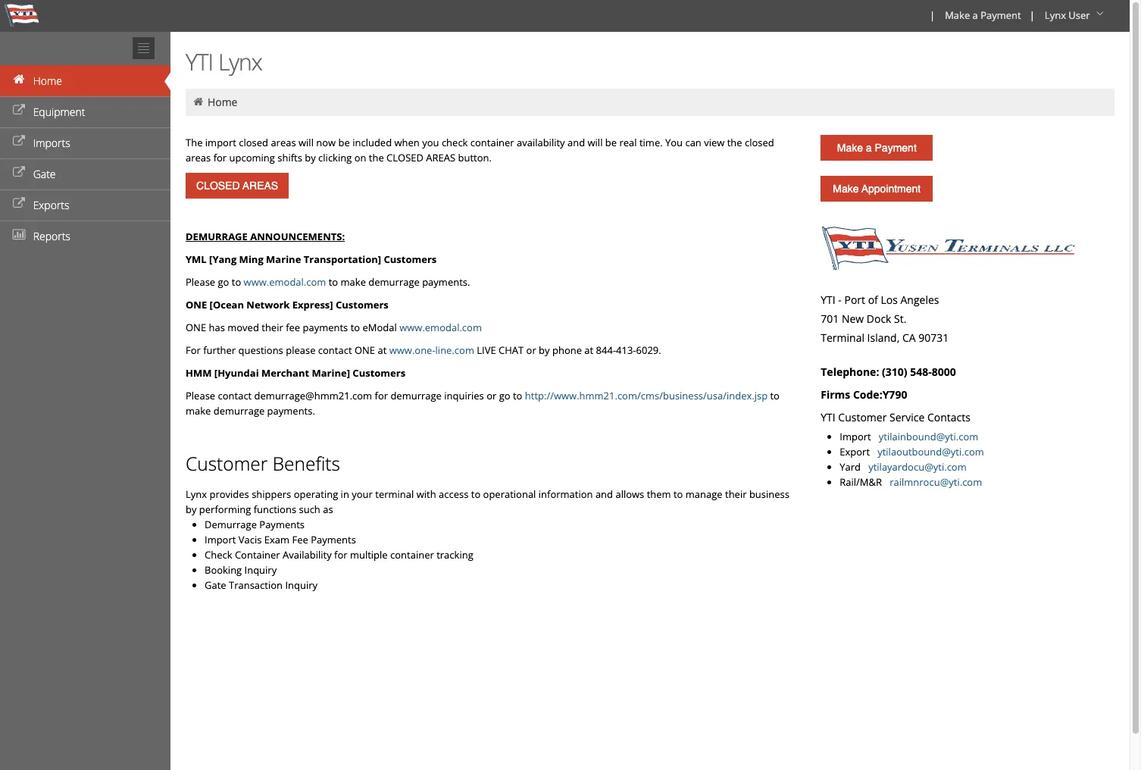 Task type: locate. For each thing, give the bounding box(es) containing it.
0 vertical spatial gate
[[33, 167, 56, 181]]

customer down firms code:y790
[[839, 410, 887, 425]]

1 vertical spatial yti
[[821, 293, 836, 307]]

closed up the upcoming at the left of the page
[[239, 136, 268, 149]]

to down transportation]
[[329, 275, 338, 289]]

www.emodal.com link for one has moved their fee payments to emodal www.emodal.com
[[400, 321, 482, 334]]

areas down the
[[186, 151, 211, 165]]

payments up exam
[[260, 518, 305, 531]]

their left fee in the left top of the page
[[262, 321, 283, 334]]

0 vertical spatial lynx
[[1045, 8, 1067, 22]]

external link image inside equipment link
[[11, 105, 27, 116]]

import up 'check' at bottom
[[205, 533, 236, 547]]

by inside the import closed areas will now be included when you check container availability and will be real time.  you can view the closed areas for upcoming shifts by clicking on the closed areas button.
[[305, 151, 316, 165]]

home link up the equipment
[[0, 65, 171, 96]]

telephone: (310) 548-8000
[[821, 365, 957, 379]]

payment up appointment
[[875, 142, 917, 154]]

import
[[840, 430, 872, 444], [205, 533, 236, 547]]

payments
[[260, 518, 305, 531], [311, 533, 356, 547]]

payments. inside to make demurrage payments.
[[267, 404, 315, 418]]

to down chat on the top of page
[[513, 389, 523, 403]]

[ocean
[[210, 298, 244, 312]]

inquiry down "availability"
[[285, 578, 318, 592]]

0 horizontal spatial www.emodal.com
[[244, 275, 326, 289]]

1 please from the top
[[186, 275, 215, 289]]

1 vertical spatial and
[[596, 488, 613, 501]]

firms
[[821, 387, 851, 402]]

to right access
[[471, 488, 481, 501]]

allows
[[616, 488, 645, 501]]

2 at from the left
[[585, 343, 594, 357]]

yti customer service contacts
[[821, 410, 971, 425]]

1 horizontal spatial payments.
[[422, 275, 470, 289]]

closed
[[239, 136, 268, 149], [745, 136, 775, 149]]

contacts
[[928, 410, 971, 425]]

2 horizontal spatial lynx
[[1045, 8, 1067, 22]]

external link image left the equipment
[[11, 105, 27, 116]]

make a payment
[[946, 8, 1022, 22], [838, 142, 917, 154]]

0 horizontal spatial container
[[390, 548, 434, 562]]

90731
[[919, 331, 949, 345]]

1 external link image from the top
[[11, 105, 27, 116]]

1 vertical spatial by
[[539, 343, 550, 357]]

8000
[[932, 365, 957, 379]]

reports
[[33, 229, 70, 243]]

external link image for equipment
[[11, 105, 27, 116]]

0 vertical spatial container
[[471, 136, 514, 149]]

0 horizontal spatial payments.
[[267, 404, 315, 418]]

1 horizontal spatial www.emodal.com link
[[400, 321, 482, 334]]

0 horizontal spatial will
[[299, 136, 314, 149]]

customers down 'www.one-'
[[353, 366, 406, 380]]

1 vertical spatial their
[[726, 488, 747, 501]]

1 horizontal spatial payment
[[981, 8, 1022, 22]]

at left '844-'
[[585, 343, 594, 357]]

the right view
[[728, 136, 743, 149]]

manage
[[686, 488, 723, 501]]

www.emodal.com link up www.one-line.com link
[[400, 321, 482, 334]]

demurrage
[[205, 518, 257, 531]]

1 vertical spatial home image
[[192, 96, 205, 107]]

contact down one has moved their fee payments to emodal www.emodal.com
[[318, 343, 352, 357]]

make down transportation]
[[341, 275, 366, 289]]

3 external link image from the top
[[11, 168, 27, 178]]

2 vertical spatial by
[[186, 503, 197, 516]]

exports link
[[0, 190, 171, 221]]

external link image left imports
[[11, 136, 27, 147]]

inquiry down container
[[245, 563, 277, 577]]

to left 'firms'
[[771, 389, 780, 403]]

chat
[[499, 343, 524, 357]]

container inside the import closed areas will now be included when you check container availability and will be real time.  you can view the closed areas for upcoming shifts by clicking on the closed areas button.
[[471, 136, 514, 149]]

tracking
[[437, 548, 474, 562]]

payments up "availability"
[[311, 533, 356, 547]]

questions
[[238, 343, 283, 357]]

1 horizontal spatial home image
[[192, 96, 205, 107]]

gate inside lynx provides shippers operating in your terminal with access to operational information and allows them to manage their business by performing functions such as demurrage payments import vacis exam fee payments check container availability for multiple container tracking booking inquiry gate transaction inquiry
[[205, 578, 226, 592]]

clicking
[[318, 151, 352, 165]]

2 vertical spatial yti
[[821, 410, 836, 425]]

make
[[946, 8, 971, 22], [838, 142, 864, 154], [833, 183, 859, 195]]

www.emodal.com link for to make demurrage payments.
[[244, 275, 326, 289]]

1 horizontal spatial their
[[726, 488, 747, 501]]

demurrage down 'www.one-'
[[391, 389, 442, 403]]

please go to www.emodal.com to make demurrage payments.
[[186, 275, 470, 289]]

1 horizontal spatial by
[[305, 151, 316, 165]]

None submit
[[186, 173, 289, 199]]

make a payment link
[[939, 0, 1027, 32], [821, 135, 934, 161]]

and right availability
[[568, 136, 585, 149]]

areas up "shifts"
[[271, 136, 296, 149]]

gate down booking
[[205, 578, 226, 592]]

lynx inside lynx provides shippers operating in your terminal with access to operational information and allows them to manage their business by performing functions such as demurrage payments import vacis exam fee payments check container availability for multiple container tracking booking inquiry gate transaction inquiry
[[186, 488, 207, 501]]

0 vertical spatial www.emodal.com link
[[244, 275, 326, 289]]

1 horizontal spatial lynx
[[218, 46, 262, 77]]

1 horizontal spatial home
[[208, 95, 238, 109]]

0 horizontal spatial closed
[[239, 136, 268, 149]]

0 horizontal spatial |
[[930, 8, 936, 22]]

customer up the provides
[[186, 451, 268, 476]]

inquiry
[[245, 563, 277, 577], [285, 578, 318, 592]]

1 horizontal spatial |
[[1030, 8, 1036, 22]]

2 vertical spatial demurrage
[[214, 404, 265, 418]]

their right manage
[[726, 488, 747, 501]]

0 horizontal spatial a
[[866, 142, 872, 154]]

ytilainbound@yti.com
[[879, 430, 979, 444]]

customers right transportation]
[[384, 252, 437, 266]]

yti for yti lynx
[[186, 46, 213, 77]]

external link image for imports
[[11, 136, 27, 147]]

1 vertical spatial make
[[186, 404, 211, 418]]

0 horizontal spatial be
[[339, 136, 350, 149]]

marine]
[[312, 366, 350, 380]]

1 horizontal spatial at
[[585, 343, 594, 357]]

make down hmm
[[186, 404, 211, 418]]

1 horizontal spatial import
[[840, 430, 872, 444]]

one for one has moved their fee payments to emodal www.emodal.com
[[186, 321, 206, 334]]

0 vertical spatial by
[[305, 151, 316, 165]]

import inside lynx provides shippers operating in your terminal with access to operational information and allows them to manage their business by performing functions such as demurrage payments import vacis exam fee payments check container availability for multiple container tracking booking inquiry gate transaction inquiry
[[205, 533, 236, 547]]

1 vertical spatial customers
[[336, 298, 389, 312]]

by right "shifts"
[[305, 151, 316, 165]]

external link image
[[11, 105, 27, 116], [11, 136, 27, 147], [11, 168, 27, 178]]

1 horizontal spatial closed
[[745, 136, 775, 149]]

please
[[186, 275, 215, 289], [186, 389, 215, 403]]

1 horizontal spatial make a payment
[[946, 8, 1022, 22]]

for down for further questions please contact one at www.one-line.com live chat or by phone at 844-413-6029.
[[375, 389, 388, 403]]

1 vertical spatial go
[[499, 389, 511, 403]]

1 | from the left
[[930, 8, 936, 22]]

when
[[395, 136, 420, 149]]

0 horizontal spatial home image
[[11, 74, 27, 85]]

will left real on the right top of the page
[[588, 136, 603, 149]]

one left [ocean
[[186, 298, 207, 312]]

www.emodal.com link down marine
[[244, 275, 326, 289]]

home link down the yti lynx
[[208, 95, 238, 109]]

701
[[821, 312, 840, 326]]

0 horizontal spatial and
[[568, 136, 585, 149]]

0 vertical spatial home
[[33, 74, 62, 88]]

1 vertical spatial inquiry
[[285, 578, 318, 592]]

go
[[218, 275, 229, 289], [499, 389, 511, 403]]

customers for one [ocean network express] customers
[[336, 298, 389, 312]]

demurrage down [hyundai
[[214, 404, 265, 418]]

0 vertical spatial payment
[[981, 8, 1022, 22]]

for
[[214, 151, 227, 165], [375, 389, 388, 403], [334, 548, 348, 562]]

www.emodal.com
[[244, 275, 326, 289], [400, 321, 482, 334]]

your
[[352, 488, 373, 501]]

by left performing
[[186, 503, 197, 516]]

1 horizontal spatial go
[[499, 389, 511, 403]]

0 horizontal spatial import
[[205, 533, 236, 547]]

1 horizontal spatial or
[[527, 343, 537, 357]]

0 vertical spatial for
[[214, 151, 227, 165]]

payments. down demurrage@hmm21.com
[[267, 404, 315, 418]]

0 vertical spatial go
[[218, 275, 229, 289]]

dock
[[867, 312, 892, 326]]

|
[[930, 8, 936, 22], [1030, 8, 1036, 22]]

container up button.
[[471, 136, 514, 149]]

or right chat on the top of page
[[527, 343, 537, 357]]

make appointment link
[[821, 176, 934, 202]]

payments. up line.com
[[422, 275, 470, 289]]

terminal
[[821, 331, 865, 345]]

please down hmm
[[186, 389, 215, 403]]

0 horizontal spatial for
[[214, 151, 227, 165]]

be up clicking
[[339, 136, 350, 149]]

0 horizontal spatial make a payment link
[[821, 135, 934, 161]]

for further questions please contact one at www.one-line.com live chat or by phone at 844-413-6029.
[[186, 343, 662, 357]]

1 vertical spatial areas
[[186, 151, 211, 165]]

payments.
[[422, 275, 470, 289], [267, 404, 315, 418]]

1 vertical spatial make a payment link
[[821, 135, 934, 161]]

0 horizontal spatial by
[[186, 503, 197, 516]]

payments
[[303, 321, 348, 334]]

and
[[568, 136, 585, 149], [596, 488, 613, 501]]

by left the phone
[[539, 343, 550, 357]]

demurrage
[[369, 275, 420, 289], [391, 389, 442, 403], [214, 404, 265, 418]]

marine
[[266, 252, 301, 266]]

external link image inside 'gate' link
[[11, 168, 27, 178]]

container left tracking
[[390, 548, 434, 562]]

0 vertical spatial make a payment
[[946, 8, 1022, 22]]

a
[[973, 8, 979, 22], [866, 142, 872, 154]]

548-
[[911, 365, 932, 379]]

0 vertical spatial demurrage
[[369, 275, 420, 289]]

0 horizontal spatial contact
[[218, 389, 252, 403]]

www.emodal.com up www.one-line.com link
[[400, 321, 482, 334]]

0 horizontal spatial go
[[218, 275, 229, 289]]

1 vertical spatial demurrage
[[391, 389, 442, 403]]

express]
[[292, 298, 333, 312]]

be left real on the right top of the page
[[606, 136, 617, 149]]

1 horizontal spatial make
[[341, 275, 366, 289]]

yti for yti - port of los angeles 701 new dock st. terminal island, ca 90731
[[821, 293, 836, 307]]

at
[[378, 343, 387, 357], [585, 343, 594, 357]]

2 please from the top
[[186, 389, 215, 403]]

operational
[[483, 488, 536, 501]]

demurrage up the emodal
[[369, 275, 420, 289]]

closed
[[387, 151, 424, 165]]

and left allows
[[596, 488, 613, 501]]

now
[[316, 136, 336, 149]]

0 vertical spatial contact
[[318, 343, 352, 357]]

0 horizontal spatial gate
[[33, 167, 56, 181]]

0 vertical spatial and
[[568, 136, 585, 149]]

gate
[[33, 167, 56, 181], [205, 578, 226, 592]]

0 vertical spatial one
[[186, 298, 207, 312]]

1 vertical spatial contact
[[218, 389, 252, 403]]

0 vertical spatial make
[[341, 275, 366, 289]]

new
[[842, 312, 864, 326]]

the
[[186, 136, 203, 149]]

1 vertical spatial www.emodal.com
[[400, 321, 482, 334]]

of
[[869, 293, 879, 307]]

home up the equipment
[[33, 74, 62, 88]]

please down yml
[[186, 275, 215, 289]]

www.emodal.com down marine
[[244, 275, 326, 289]]

service
[[890, 410, 925, 425]]

1 vertical spatial external link image
[[11, 136, 27, 147]]

go down [yang
[[218, 275, 229, 289]]

for left multiple at the bottom left of page
[[334, 548, 348, 562]]

0 vertical spatial customer
[[839, 410, 887, 425]]

1 horizontal spatial gate
[[205, 578, 226, 592]]

1 at from the left
[[378, 343, 387, 357]]

provides
[[210, 488, 249, 501]]

1 horizontal spatial contact
[[318, 343, 352, 357]]

terminal
[[375, 488, 414, 501]]

1 will from the left
[[299, 136, 314, 149]]

live
[[477, 343, 496, 357]]

2 horizontal spatial for
[[375, 389, 388, 403]]

1 vertical spatial payments.
[[267, 404, 315, 418]]

gate up exports
[[33, 167, 56, 181]]

1 vertical spatial gate
[[205, 578, 226, 592]]

included
[[353, 136, 392, 149]]

lynx for user
[[1045, 8, 1067, 22]]

has
[[209, 321, 225, 334]]

2 be from the left
[[606, 136, 617, 149]]

yti for yti customer service contacts
[[821, 410, 836, 425]]

at down the emodal
[[378, 343, 387, 357]]

to
[[232, 275, 241, 289], [329, 275, 338, 289], [351, 321, 360, 334], [513, 389, 523, 403], [771, 389, 780, 403], [471, 488, 481, 501], [674, 488, 683, 501]]

phone
[[553, 343, 582, 357]]

to right them
[[674, 488, 683, 501]]

home image
[[11, 74, 27, 85], [192, 96, 205, 107]]

please for please contact demurrage@hmm21.com for demurrage inquiries or go to
[[186, 389, 215, 403]]

go right inquiries
[[499, 389, 511, 403]]

in
[[341, 488, 349, 501]]

home image up the
[[192, 96, 205, 107]]

imports link
[[0, 127, 171, 158]]

0 horizontal spatial home
[[33, 74, 62, 88]]

will left now
[[299, 136, 314, 149]]

0 horizontal spatial the
[[369, 151, 384, 165]]

import up export
[[840, 430, 872, 444]]

be
[[339, 136, 350, 149], [606, 136, 617, 149]]

1 vertical spatial the
[[369, 151, 384, 165]]

fee
[[286, 321, 300, 334]]

1 vertical spatial import
[[205, 533, 236, 547]]

2 external link image from the top
[[11, 136, 27, 147]]

0 vertical spatial inquiry
[[245, 563, 277, 577]]

1 vertical spatial container
[[390, 548, 434, 562]]

railmnrocu@yti.com link
[[890, 475, 983, 489]]

customer
[[839, 410, 887, 425], [186, 451, 268, 476]]

home image up equipment link
[[11, 74, 27, 85]]

make inside "link"
[[833, 183, 859, 195]]

1 horizontal spatial will
[[588, 136, 603, 149]]

yti inside yti - port of los angeles 701 new dock st. terminal island, ca 90731
[[821, 293, 836, 307]]

payment left lynx user at the top of page
[[981, 8, 1022, 22]]

container
[[235, 548, 280, 562]]

external link image inside imports link
[[11, 136, 27, 147]]

by inside lynx provides shippers operating in your terminal with access to operational information and allows them to manage their business by performing functions such as demurrage payments import vacis exam fee payments check container availability for multiple container tracking booking inquiry gate transaction inquiry
[[186, 503, 197, 516]]

2 closed from the left
[[745, 136, 775, 149]]

0 vertical spatial yti
[[186, 46, 213, 77]]

one down the emodal
[[355, 343, 375, 357]]

make
[[341, 275, 366, 289], [186, 404, 211, 418]]

or right inquiries
[[487, 389, 497, 403]]

2 vertical spatial external link image
[[11, 168, 27, 178]]

the down 'included'
[[369, 151, 384, 165]]

0 horizontal spatial areas
[[186, 151, 211, 165]]

1 horizontal spatial customer
[[839, 410, 887, 425]]

vacis
[[239, 533, 262, 547]]

0 horizontal spatial make
[[186, 404, 211, 418]]

one left the has
[[186, 321, 206, 334]]

2 | from the left
[[1030, 8, 1036, 22]]

contact down [hyundai
[[218, 389, 252, 403]]

home down the yti lynx
[[208, 95, 238, 109]]

closed right view
[[745, 136, 775, 149]]

their inside lynx provides shippers operating in your terminal with access to operational information and allows them to manage their business by performing functions such as demurrage payments import vacis exam fee payments check container availability for multiple container tracking booking inquiry gate transaction inquiry
[[726, 488, 747, 501]]

for down import
[[214, 151, 227, 165]]

customers up the emodal
[[336, 298, 389, 312]]

external link image up external link image
[[11, 168, 27, 178]]

0 horizontal spatial www.emodal.com link
[[244, 275, 326, 289]]



Task type: describe. For each thing, give the bounding box(es) containing it.
check
[[442, 136, 468, 149]]

and inside lynx provides shippers operating in your terminal with access to operational information and allows them to manage their business by performing functions such as demurrage payments import vacis exam fee payments check container availability for multiple container tracking booking inquiry gate transaction inquiry
[[596, 488, 613, 501]]

exam
[[264, 533, 290, 547]]

yml [yang ming marine transportation] customers
[[186, 252, 437, 266]]

firms code:y790
[[821, 387, 908, 402]]

yard
[[840, 460, 866, 474]]

port
[[845, 293, 866, 307]]

2 will from the left
[[588, 136, 603, 149]]

1 horizontal spatial payments
[[311, 533, 356, 547]]

network
[[247, 298, 290, 312]]

(310)
[[883, 365, 908, 379]]

1 horizontal spatial home link
[[208, 95, 238, 109]]

view
[[704, 136, 725, 149]]

reports link
[[0, 221, 171, 252]]

them
[[647, 488, 671, 501]]

make for 'make appointment' "link" in the top right of the page
[[833, 183, 859, 195]]

make inside to make demurrage payments.
[[186, 404, 211, 418]]

multiple
[[350, 548, 388, 562]]

1 horizontal spatial www.emodal.com
[[400, 321, 482, 334]]

functions
[[254, 503, 297, 516]]

[yang
[[209, 252, 237, 266]]

ytilayardocu@yti.com
[[869, 460, 967, 474]]

business
[[750, 488, 790, 501]]

1 closed from the left
[[239, 136, 268, 149]]

0 vertical spatial payments.
[[422, 275, 470, 289]]

2 horizontal spatial by
[[539, 343, 550, 357]]

make appointment
[[833, 183, 921, 195]]

equipment link
[[0, 96, 171, 127]]

lynx user
[[1045, 8, 1091, 22]]

1 horizontal spatial make a payment link
[[939, 0, 1027, 32]]

availability
[[283, 548, 332, 562]]

and inside the import closed areas will now be included when you check container availability and will be real time.  you can view the closed areas for upcoming shifts by clicking on the closed areas button.
[[568, 136, 585, 149]]

shippers
[[252, 488, 291, 501]]

844-
[[596, 343, 616, 357]]

appointment
[[862, 183, 921, 195]]

customers for hmm [hyundai merchant marine] customers
[[353, 366, 406, 380]]

0 vertical spatial a
[[973, 8, 979, 22]]

0 horizontal spatial or
[[487, 389, 497, 403]]

1 vertical spatial payment
[[875, 142, 917, 154]]

code:y790
[[854, 387, 908, 402]]

0 horizontal spatial inquiry
[[245, 563, 277, 577]]

export
[[840, 445, 876, 459]]

1 vertical spatial customer
[[186, 451, 268, 476]]

information
[[539, 488, 593, 501]]

one for one [ocean network express] customers
[[186, 298, 207, 312]]

for
[[186, 343, 201, 357]]

yti - port of los angeles 701 new dock st. terminal island, ca 90731
[[821, 293, 949, 345]]

1 vertical spatial lynx
[[218, 46, 262, 77]]

benefits
[[273, 451, 340, 476]]

rail/m&r
[[840, 475, 888, 489]]

bar chart image
[[11, 230, 27, 240]]

1 vertical spatial make a payment
[[838, 142, 917, 154]]

2 vertical spatial one
[[355, 343, 375, 357]]

0 vertical spatial or
[[527, 343, 537, 357]]

0 vertical spatial the
[[728, 136, 743, 149]]

the import closed areas will now be included when you check container availability and will be real time.  you can view the closed areas for upcoming shifts by clicking on the closed areas button.
[[186, 136, 775, 165]]

hmm
[[186, 366, 212, 380]]

http://www.hmm21.com/cms/business/usa/index.jsp link
[[525, 389, 768, 403]]

413-
[[616, 343, 637, 357]]

lynx user link
[[1039, 0, 1114, 32]]

make for bottommost make a payment link
[[838, 142, 864, 154]]

check
[[205, 548, 232, 562]]

access
[[439, 488, 469, 501]]

ytilaoutbound@yti.com
[[878, 445, 985, 459]]

moved
[[228, 321, 259, 334]]

1 be from the left
[[339, 136, 350, 149]]

demurrage inside to make demurrage payments.
[[214, 404, 265, 418]]

customer benefits
[[186, 451, 340, 476]]

to up [ocean
[[232, 275, 241, 289]]

please for please go to
[[186, 275, 215, 289]]

ytilainbound@yti.com link
[[879, 430, 979, 444]]

to left the emodal
[[351, 321, 360, 334]]

0 horizontal spatial payments
[[260, 518, 305, 531]]

[hyundai
[[214, 366, 259, 380]]

0 vertical spatial import
[[840, 430, 872, 444]]

please
[[286, 343, 316, 357]]

1 vertical spatial a
[[866, 142, 872, 154]]

with
[[417, 488, 436, 501]]

0 horizontal spatial their
[[262, 321, 283, 334]]

external link image for gate
[[11, 168, 27, 178]]

further
[[203, 343, 236, 357]]

angle down image
[[1093, 8, 1108, 19]]

operating
[[294, 488, 338, 501]]

for inside the import closed areas will now be included when you check container availability and will be real time.  you can view the closed areas for upcoming shifts by clicking on the closed areas button.
[[214, 151, 227, 165]]

ytilayardocu@yti.com link
[[869, 460, 967, 474]]

demurrage@hmm21.com
[[254, 389, 372, 403]]

0 horizontal spatial home link
[[0, 65, 171, 96]]

0 vertical spatial areas
[[271, 136, 296, 149]]

container inside lynx provides shippers operating in your terminal with access to operational information and allows them to manage their business by performing functions such as demurrage payments import vacis exam fee payments check container availability for multiple container tracking booking inquiry gate transaction inquiry
[[390, 548, 434, 562]]

0 vertical spatial make
[[946, 8, 971, 22]]

to make demurrage payments.
[[186, 389, 780, 418]]

0 vertical spatial www.emodal.com
[[244, 275, 326, 289]]

emodal
[[363, 321, 397, 334]]

external link image
[[11, 199, 27, 209]]

-
[[839, 293, 842, 307]]

gate link
[[0, 158, 171, 190]]

merchant
[[262, 366, 309, 380]]

inquiries
[[444, 389, 484, 403]]

0 vertical spatial customers
[[384, 252, 437, 266]]

one [ocean network express] customers
[[186, 298, 389, 312]]

on
[[355, 151, 367, 165]]

island,
[[868, 331, 900, 345]]

shifts
[[278, 151, 302, 165]]

as
[[323, 503, 333, 516]]

telephone:
[[821, 365, 880, 379]]

hmm [hyundai merchant marine] customers
[[186, 366, 406, 380]]

angeles
[[901, 293, 940, 307]]

to inside to make demurrage payments.
[[771, 389, 780, 403]]

yti lynx
[[186, 46, 262, 77]]

announcements:
[[250, 230, 345, 243]]

for inside lynx provides shippers operating in your terminal with access to operational information and allows them to manage their business by performing functions such as demurrage payments import vacis exam fee payments check container availability for multiple container tracking booking inquiry gate transaction inquiry
[[334, 548, 348, 562]]

equipment
[[33, 105, 85, 119]]

import ytilainbound@yti.com
[[840, 430, 979, 444]]

demurrage
[[186, 230, 248, 243]]

www.one-
[[389, 343, 436, 357]]

upcoming
[[229, 151, 275, 165]]

transaction
[[229, 578, 283, 592]]

lynx provides shippers operating in your terminal with access to operational information and allows them to manage their business by performing functions such as demurrage payments import vacis exam fee payments check container availability for multiple container tracking booking inquiry gate transaction inquiry
[[186, 488, 790, 592]]

lynx for provides
[[186, 488, 207, 501]]

imports
[[33, 136, 70, 150]]

6029.
[[637, 343, 662, 357]]



Task type: vqa. For each thing, say whether or not it's contained in the screenshot.
the leftmost ?
no



